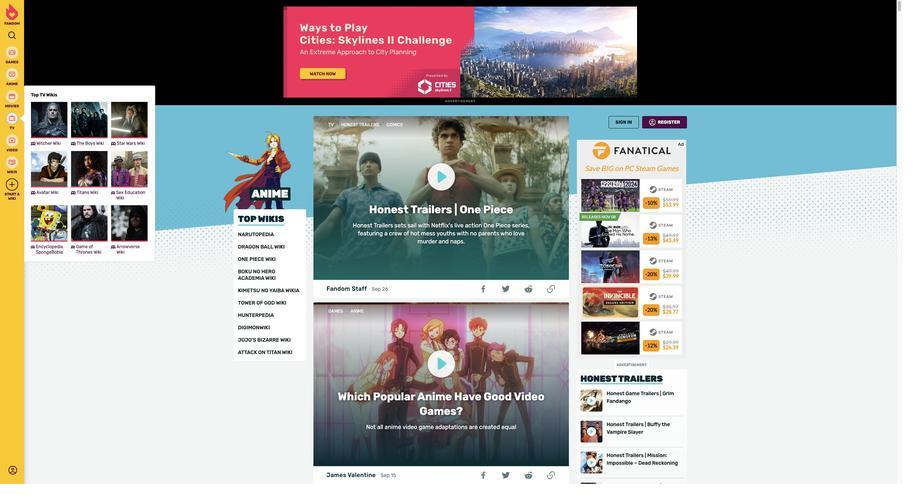 Task type: locate. For each thing, give the bounding box(es) containing it.
1 vertical spatial games
[[328, 309, 343, 314]]

game of thrones wiki link
[[71, 206, 108, 256]]

0 vertical spatial with
[[418, 222, 430, 229]]

avatar
[[36, 190, 50, 195]]

0 horizontal spatial wikis
[[7, 170, 17, 175]]

anime up movies link
[[6, 82, 18, 86]]

wiki down arrowverse
[[117, 250, 124, 255]]

0 vertical spatial a
[[17, 192, 20, 197]]

0 vertical spatial sep
[[372, 286, 381, 293]]

wiki down sex
[[116, 196, 124, 201]]

0 vertical spatial of
[[404, 230, 409, 237]]

sep
[[372, 286, 381, 293], [381, 473, 390, 479]]

a right start
[[17, 192, 20, 197]]

top right movies link
[[31, 93, 39, 98]]

the
[[77, 141, 84, 146]]

2 vertical spatial piece
[[250, 257, 264, 263]]

0 horizontal spatial game
[[76, 245, 88, 250]]

wiki right god
[[276, 300, 286, 307]]

honest inside honest trailers | one piece link
[[369, 203, 409, 217]]

grim
[[663, 391, 674, 397]]

1 vertical spatial no
[[253, 269, 260, 275]]

live
[[454, 222, 464, 229]]

trailers inside honest trailers | mission: impossible – dead reckoning
[[626, 453, 644, 459]]

2 horizontal spatial no
[[470, 230, 477, 237]]

tower of god wiki link
[[238, 300, 302, 307]]

| inside honest trailers | mission: impossible – dead reckoning
[[645, 453, 646, 459]]

one
[[460, 203, 481, 217], [484, 222, 494, 229], [238, 257, 248, 263]]

trailers up the honest game trailers | grim fandango
[[618, 374, 663, 385]]

titan
[[266, 350, 281, 356]]

tv for tv
[[10, 126, 14, 130]]

2 vertical spatial of
[[256, 300, 263, 307]]

2 vertical spatial no
[[261, 288, 268, 294]]

of for tower of god wiki
[[256, 300, 263, 307]]

wiki up titan
[[280, 338, 291, 344]]

sign in link
[[609, 116, 639, 129]]

wikis up start a wiki link
[[7, 170, 17, 175]]

2 vertical spatial one
[[238, 257, 248, 263]]

honest trailers
[[580, 374, 663, 385]]

with down live
[[457, 230, 469, 237]]

games for games • anime
[[328, 309, 343, 314]]

of left god
[[256, 300, 263, 307]]

sep left the 26
[[372, 286, 381, 293]]

| for one
[[454, 203, 457, 217]]

game up thrones
[[76, 245, 88, 250]]

top tv wikis
[[31, 93, 57, 98]]

dead
[[638, 461, 651, 467]]

0 vertical spatial game
[[76, 245, 88, 250]]

arrowverse wiki
[[117, 245, 140, 255]]

0 horizontal spatial video
[[6, 148, 18, 153]]

0 horizontal spatial top
[[31, 93, 39, 98]]

anime
[[6, 82, 18, 86], [252, 188, 288, 201], [351, 309, 364, 314], [417, 391, 452, 404]]

no inside 'boku no hero academia wiki'
[[253, 269, 260, 275]]

wiki right 'wars'
[[137, 141, 145, 146]]

tower
[[238, 300, 255, 307]]

ball
[[260, 244, 273, 250]]

no left yaiba
[[261, 288, 268, 294]]

wiki down start
[[8, 197, 16, 201]]

mission:
[[647, 453, 667, 459]]

reckoning
[[652, 461, 678, 467]]

1 vertical spatial video
[[514, 391, 545, 404]]

0 vertical spatial top
[[31, 93, 39, 98]]

tv link left honest trailers link
[[327, 122, 337, 128]]

james valentine
[[327, 472, 376, 479]]

boys
[[85, 141, 95, 146]]

0 horizontal spatial •
[[337, 122, 338, 128]]

2 horizontal spatial wikis
[[258, 214, 284, 225]]

of inside game of thrones wiki
[[89, 245, 93, 250]]

1 horizontal spatial no
[[261, 288, 268, 294]]

register link
[[642, 116, 687, 129]]

1 horizontal spatial wikis
[[46, 93, 57, 98]]

hunterpedia link
[[238, 313, 302, 319]]

a left crew
[[384, 230, 388, 237]]

sep left 15
[[381, 473, 390, 479]]

0 horizontal spatial games
[[6, 60, 18, 64]]

dragon
[[238, 244, 259, 250]]

game inside the honest game trailers | grim fandango
[[626, 391, 640, 397]]

honest inside honest trailers | mission: impossible – dead reckoning
[[607, 453, 624, 459]]

a
[[17, 192, 20, 197], [384, 230, 388, 237]]

trailers
[[359, 122, 379, 128], [411, 203, 452, 217], [374, 222, 393, 229], [618, 374, 663, 385], [641, 391, 659, 397], [626, 422, 644, 428], [626, 453, 644, 459]]

1 horizontal spatial one
[[460, 203, 481, 217]]

• down fandom staff
[[346, 309, 348, 314]]

wiki inside 'boku no hero academia wiki'
[[265, 276, 276, 282]]

1 horizontal spatial game
[[626, 391, 640, 397]]

anime up games?
[[417, 391, 452, 404]]

one up parents
[[484, 222, 494, 229]]

trailers for honest trailers | one piece
[[411, 203, 452, 217]]

sets
[[395, 222, 406, 229]]

honest for honest trailers sets sail with netflix's live action one piece series, featuring a crew of hot mess youths with no parents who love murder and naps.
[[353, 222, 372, 229]]

1 horizontal spatial of
[[256, 300, 263, 307]]

1 horizontal spatial tv link
[[327, 122, 337, 128]]

sail
[[408, 222, 417, 229]]

0 horizontal spatial no
[[253, 269, 260, 275]]

1 vertical spatial top
[[238, 214, 256, 225]]

0 vertical spatial anime link
[[0, 68, 24, 87]]

comics link
[[385, 122, 405, 128]]

top up narutopedia
[[238, 214, 256, 225]]

titans wiki link
[[71, 151, 108, 196]]

top
[[31, 93, 39, 98], [238, 214, 256, 225]]

0 vertical spatial games link
[[0, 46, 24, 65]]

encyclopedia
[[36, 245, 63, 250]]

star wars wiki
[[117, 141, 145, 146]]

fandom
[[327, 286, 350, 293]]

wikis up narutopedia link at the top of the page
[[258, 214, 284, 225]]

trailers inside the 'honest trailers | buffy the vampire slayer'
[[626, 422, 644, 428]]

not
[[366, 424, 376, 431]]

1 vertical spatial game
[[626, 391, 640, 397]]

tv up witcher wiki link
[[40, 93, 45, 98]]

trailers up netflix's
[[411, 203, 452, 217]]

one piece wiki
[[238, 257, 276, 263]]

1 horizontal spatial anime link
[[349, 309, 366, 314]]

no inside honest trailers sets sail with netflix's live action one piece series, featuring a crew of hot mess youths with no parents who love murder and naps.
[[470, 230, 477, 237]]

honest trailers | mission: impossible – dead reckoning link
[[607, 452, 683, 468]]

the boys wiki
[[77, 141, 104, 146]]

anime link
[[0, 68, 24, 87], [349, 309, 366, 314]]

boku no hero academia wiki link
[[238, 269, 302, 282]]

| left 'grim'
[[660, 391, 661, 397]]

wiki right thrones
[[94, 250, 101, 255]]

2 horizontal spatial one
[[484, 222, 494, 229]]

trailers up slayer in the right bottom of the page
[[626, 422, 644, 428]]

• left comics
[[382, 122, 384, 128]]

0 horizontal spatial of
[[89, 245, 93, 250]]

wiki inside 'arrowverse wiki'
[[117, 250, 124, 255]]

action
[[465, 222, 482, 229]]

|
[[454, 203, 457, 217], [660, 391, 661, 397], [645, 422, 646, 428], [645, 453, 646, 459]]

parents
[[478, 230, 499, 237]]

jojo's bizarre wiki
[[238, 338, 291, 344]]

one up boku
[[238, 257, 248, 263]]

1 vertical spatial piece
[[496, 222, 511, 229]]

wiki
[[53, 141, 61, 146], [96, 141, 104, 146], [137, 141, 145, 146], [51, 190, 59, 195], [90, 190, 98, 195], [116, 196, 124, 201], [8, 197, 16, 201], [274, 244, 285, 250], [94, 250, 101, 255], [117, 250, 124, 255], [265, 257, 276, 263], [265, 276, 276, 282], [276, 300, 286, 307], [280, 338, 291, 344], [282, 350, 292, 356]]

of inside honest trailers sets sail with netflix's live action one piece series, featuring a crew of hot mess youths with no parents who love murder and naps.
[[404, 230, 409, 237]]

with
[[418, 222, 430, 229], [457, 230, 469, 237]]

trailers up crew
[[374, 222, 393, 229]]

sep for which
[[381, 473, 390, 479]]

trailers up –
[[626, 453, 644, 459]]

wiki down hero
[[265, 276, 276, 282]]

1 vertical spatial with
[[457, 230, 469, 237]]

fandango
[[607, 399, 631, 405]]

game
[[76, 245, 88, 250], [626, 391, 640, 397]]

encyclopedia spongebobia
[[36, 245, 63, 255]]

love
[[514, 230, 525, 237]]

1 horizontal spatial top
[[238, 214, 256, 225]]

0 horizontal spatial games link
[[0, 46, 24, 65]]

video link
[[0, 134, 24, 153]]

with up mess
[[418, 222, 430, 229]]

games link for the right anime link
[[327, 309, 346, 314]]

anime link up movies link
[[0, 68, 24, 87]]

wikis up witcher wiki link
[[46, 93, 57, 98]]

honest inside honest trailers sets sail with netflix's live action one piece series, featuring a crew of hot mess youths with no parents who love murder and naps.
[[353, 222, 372, 229]]

1 vertical spatial anime link
[[349, 309, 366, 314]]

1 horizontal spatial games
[[328, 309, 343, 314]]

game up fandango
[[626, 391, 640, 397]]

tv link down movies
[[0, 112, 24, 131]]

top for top tv wikis
[[31, 93, 39, 98]]

kimetsu no yaiba wikia
[[238, 288, 299, 294]]

| up dead
[[645, 453, 646, 459]]

2 horizontal spatial of
[[404, 230, 409, 237]]

1 horizontal spatial •
[[346, 309, 348, 314]]

1 vertical spatial one
[[484, 222, 494, 229]]

tv up video link
[[10, 126, 14, 130]]

equal
[[501, 424, 516, 431]]

1 vertical spatial of
[[89, 245, 93, 250]]

featuring
[[358, 230, 383, 237]]

0 horizontal spatial with
[[418, 222, 430, 229]]

sep 15
[[381, 473, 396, 479]]

0 horizontal spatial tv
[[10, 126, 14, 130]]

2 horizontal spatial tv
[[328, 122, 334, 128]]

titans
[[77, 190, 89, 195]]

1 horizontal spatial games link
[[327, 309, 346, 314]]

jojo's bizarre wiki link
[[238, 338, 302, 344]]

advertisement region
[[284, 7, 637, 98], [577, 140, 686, 359]]

0 horizontal spatial a
[[17, 192, 20, 197]]

0 vertical spatial games
[[6, 60, 18, 64]]

mess
[[421, 230, 435, 237]]

| inside the honest game trailers | grim fandango
[[660, 391, 661, 397]]

0 vertical spatial no
[[470, 230, 477, 237]]

honest inside the honest game trailers | grim fandango
[[607, 391, 624, 397]]

0 vertical spatial wikis
[[46, 93, 57, 98]]

| left buffy
[[645, 422, 646, 428]]

1 horizontal spatial video
[[514, 391, 545, 404]]

trailers left 'grim'
[[641, 391, 659, 397]]

honest for honest trailers | mission: impossible – dead reckoning
[[607, 453, 624, 459]]

0 horizontal spatial tv link
[[0, 112, 24, 131]]

trailers inside honest trailers sets sail with netflix's live action one piece series, featuring a crew of hot mess youths with no parents who love murder and naps.
[[374, 222, 393, 229]]

anime link down the staff
[[349, 309, 366, 314]]

sign
[[616, 120, 626, 125]]

which
[[338, 391, 371, 404]]

0 vertical spatial video
[[6, 148, 18, 153]]

1 vertical spatial a
[[384, 230, 388, 237]]

• left honest trailers link
[[337, 122, 338, 128]]

witcher wiki link
[[31, 102, 67, 147]]

a inside start a wiki
[[17, 192, 20, 197]]

0 horizontal spatial anime link
[[0, 68, 24, 87]]

one up action
[[460, 203, 481, 217]]

of up thrones
[[89, 245, 93, 250]]

1 vertical spatial sep
[[381, 473, 390, 479]]

witcher
[[36, 141, 52, 146]]

1 vertical spatial games link
[[327, 309, 346, 314]]

jojo's
[[238, 338, 256, 344]]

boku no hero academia wiki
[[238, 269, 276, 282]]

wiki right boys
[[96, 141, 104, 146]]

| up live
[[454, 203, 457, 217]]

are
[[469, 424, 478, 431]]

honest for honest trailers | buffy the vampire slayer
[[607, 422, 624, 428]]

sep for honest
[[372, 286, 381, 293]]

digimonwiki
[[238, 325, 270, 331]]

dragon ball wiki
[[238, 244, 285, 250]]

who
[[501, 230, 512, 237]]

1 horizontal spatial a
[[384, 230, 388, 237]]

one inside honest trailers sets sail with netflix's live action one piece series, featuring a crew of hot mess youths with no parents who love murder and naps.
[[484, 222, 494, 229]]

wiki right avatar
[[51, 190, 59, 195]]

of left hot
[[404, 230, 409, 237]]

no up academia
[[253, 269, 260, 275]]

adaptations
[[435, 424, 468, 431]]

| inside the 'honest trailers | buffy the vampire slayer'
[[645, 422, 646, 428]]

honest
[[341, 122, 358, 128], [369, 203, 409, 217], [353, 222, 372, 229], [580, 374, 617, 385], [607, 391, 624, 397], [607, 422, 624, 428], [607, 453, 624, 459]]

no down action
[[470, 230, 477, 237]]

staff
[[352, 286, 367, 293]]

honest trailers | one piece
[[369, 203, 513, 217]]

good
[[484, 391, 512, 404]]

0 vertical spatial one
[[460, 203, 481, 217]]

murder
[[418, 238, 437, 245]]

tv left honest trailers link
[[328, 122, 334, 128]]

honest inside the 'honest trailers | buffy the vampire slayer'
[[607, 422, 624, 428]]

wiki inside game of thrones wiki
[[94, 250, 101, 255]]

start
[[5, 192, 16, 197]]

wars
[[126, 141, 136, 146]]



Task type: describe. For each thing, give the bounding box(es) containing it.
honest trailers link
[[339, 122, 382, 128]]

wiki down dragon ball wiki 'link'
[[265, 257, 276, 263]]

game
[[419, 424, 434, 431]]

attack on titan wiki
[[238, 350, 292, 356]]

series,
[[512, 222, 530, 229]]

start a wiki link
[[0, 178, 24, 201]]

which popular anime have good video games?
[[338, 391, 545, 419]]

sex education wiki link
[[111, 151, 148, 201]]

movies
[[5, 104, 19, 108]]

the
[[662, 422, 670, 428]]

star wars wiki link
[[111, 102, 148, 147]]

hunterpedia
[[238, 313, 274, 319]]

narutopedia link
[[238, 232, 302, 238]]

sep 26
[[372, 286, 388, 293]]

sex education wiki
[[116, 190, 145, 201]]

honest for honest game trailers | grim fandango
[[607, 391, 624, 397]]

avatar wiki link
[[31, 151, 67, 196]]

wiki right titans
[[90, 190, 98, 195]]

honest game trailers | grim fandango link
[[607, 390, 683, 406]]

1 vertical spatial advertisement region
[[577, 140, 686, 359]]

fandom link
[[1, 4, 23, 26]]

register
[[658, 120, 680, 125]]

titans wiki
[[77, 190, 98, 195]]

have
[[454, 391, 481, 404]]

james
[[327, 472, 346, 479]]

a inside honest trailers sets sail with netflix's live action one piece series, featuring a crew of hot mess youths with no parents who love murder and naps.
[[384, 230, 388, 237]]

vampire
[[607, 430, 627, 436]]

honest trailers | buffy the vampire slayer link
[[607, 421, 683, 437]]

arrowverse
[[117, 245, 140, 250]]

netflix's
[[431, 222, 453, 229]]

0 vertical spatial advertisement region
[[284, 7, 637, 98]]

trailers left comics link
[[359, 122, 379, 128]]

hot
[[410, 230, 420, 237]]

education
[[125, 190, 145, 195]]

which popular anime have good video games? link
[[327, 390, 556, 420]]

| for mission:
[[645, 453, 646, 459]]

game inside game of thrones wiki
[[76, 245, 88, 250]]

anime up top wikis
[[252, 188, 288, 201]]

0 vertical spatial piece
[[483, 203, 513, 217]]

games for games
[[6, 60, 18, 64]]

top wikis
[[238, 214, 284, 225]]

wiki inside start a wiki
[[8, 197, 16, 201]]

thrones
[[76, 250, 93, 255]]

kimetsu no yaiba wikia link
[[238, 288, 302, 295]]

anime inside which popular anime have good video games?
[[417, 391, 452, 404]]

boku
[[238, 269, 252, 275]]

no for boku no hero academia wiki
[[253, 269, 260, 275]]

trailers for honest trailers
[[618, 374, 663, 385]]

witcher wiki
[[36, 141, 61, 146]]

fandom
[[4, 22, 20, 26]]

attack
[[238, 350, 257, 356]]

spongebobia
[[36, 250, 63, 255]]

god
[[264, 300, 275, 307]]

dragon ball wiki link
[[238, 244, 302, 251]]

youths
[[437, 230, 455, 237]]

| for buffy
[[645, 422, 646, 428]]

not all anime video game adaptations are created equal
[[366, 424, 516, 431]]

sex
[[116, 190, 124, 195]]

• for anime
[[346, 309, 348, 314]]

honest trailers | mission: impossible – dead reckoning
[[607, 453, 678, 467]]

honest for honest trailers
[[580, 374, 617, 385]]

crew
[[389, 230, 402, 237]]

yaiba
[[269, 288, 284, 294]]

1 vertical spatial wikis
[[7, 170, 17, 175]]

honest trailers | buffy the vampire slayer
[[607, 422, 670, 436]]

the boys wiki link
[[71, 102, 108, 147]]

games • anime
[[328, 309, 364, 314]]

academia
[[238, 276, 264, 282]]

anime down the staff
[[351, 309, 364, 314]]

hero
[[261, 269, 275, 275]]

honest trailers sets sail with netflix's live action one piece series, featuring a crew of hot mess youths with no parents who love murder and naps.
[[353, 222, 530, 245]]

no for kimetsu no yaiba wikia
[[261, 288, 268, 294]]

fandom staff link
[[327, 286, 369, 293]]

tv for tv • honest trailers • comics
[[328, 122, 334, 128]]

2 horizontal spatial •
[[382, 122, 384, 128]]

trailers for honest trailers | mission: impossible – dead reckoning
[[626, 453, 644, 459]]

wiki right titan
[[282, 350, 292, 356]]

games?
[[420, 405, 463, 419]]

encyclopedia spongebobia link
[[31, 206, 67, 256]]

bizarre
[[257, 338, 279, 344]]

trailers inside the honest game trailers | grim fandango
[[641, 391, 659, 397]]

attack on titan wiki link
[[238, 350, 302, 357]]

1 horizontal spatial with
[[457, 230, 469, 237]]

video
[[403, 424, 417, 431]]

valentine
[[348, 472, 376, 479]]

created
[[479, 424, 500, 431]]

impossible
[[607, 461, 633, 467]]

comics
[[387, 122, 403, 128]]

avatar wiki
[[36, 190, 59, 195]]

15
[[391, 473, 396, 479]]

wiki inside sex education wiki
[[116, 196, 124, 201]]

fandom staff
[[327, 286, 367, 293]]

wiki right ball
[[274, 244, 285, 250]]

0 horizontal spatial one
[[238, 257, 248, 263]]

video inside which popular anime have good video games?
[[514, 391, 545, 404]]

star
[[117, 141, 125, 146]]

trailers for honest trailers | buffy the vampire slayer
[[626, 422, 644, 428]]

2 vertical spatial wikis
[[258, 214, 284, 225]]

trailers for honest trailers sets sail with netflix's live action one piece series, featuring a crew of hot mess youths with no parents who love murder and naps.
[[374, 222, 393, 229]]

naps.
[[450, 238, 465, 245]]

digimonwiki link
[[238, 325, 302, 332]]

• for honest
[[337, 122, 338, 128]]

top for top wikis
[[238, 214, 256, 225]]

wiki right witcher
[[53, 141, 61, 146]]

of for game of thrones wiki
[[89, 245, 93, 250]]

honest for honest trailers | one piece
[[369, 203, 409, 217]]

slayer
[[628, 430, 643, 436]]

movies link
[[0, 90, 24, 109]]

games link for movies link
[[0, 46, 24, 65]]

piece inside honest trailers sets sail with netflix's live action one piece series, featuring a crew of hot mess youths with no parents who love murder and naps.
[[496, 222, 511, 229]]

popular
[[373, 391, 415, 404]]

1 horizontal spatial tv
[[40, 93, 45, 98]]



Task type: vqa. For each thing, say whether or not it's contained in the screenshot.
middle •
yes



